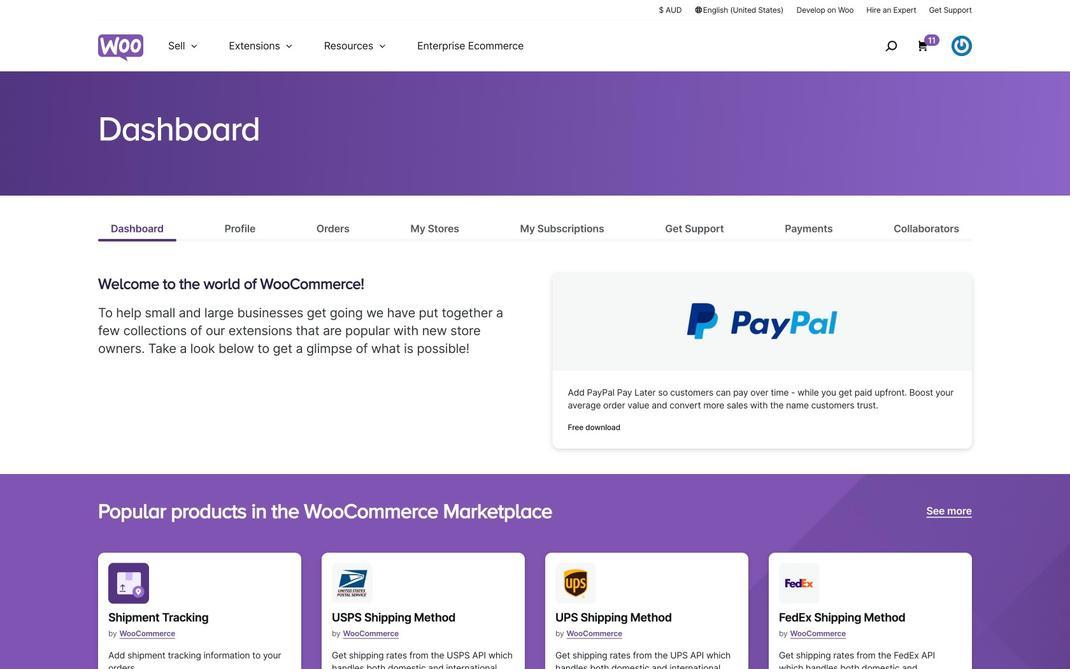 Task type: describe. For each thing, give the bounding box(es) containing it.
service navigation menu element
[[859, 25, 973, 67]]

open account menu image
[[952, 36, 973, 56]]



Task type: locate. For each thing, give the bounding box(es) containing it.
search image
[[882, 36, 902, 56]]



